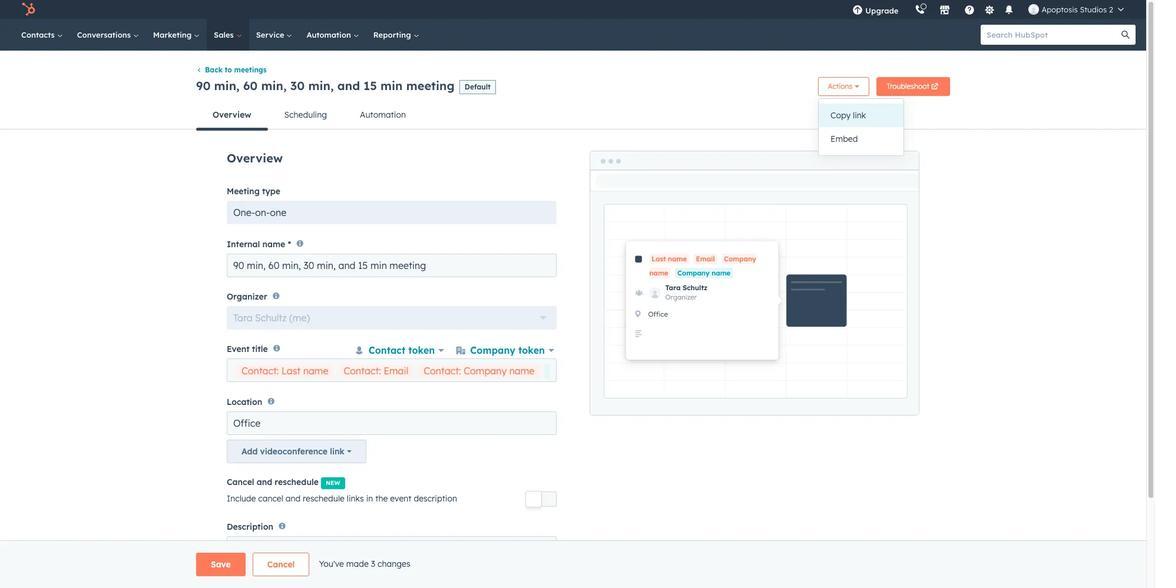 Task type: locate. For each thing, give the bounding box(es) containing it.
contact: for contact: email
[[344, 365, 381, 377]]

automation link
[[300, 19, 366, 51]]

location element
[[227, 412, 557, 463]]

cancel
[[258, 493, 283, 504]]

company
[[470, 345, 515, 357], [464, 365, 507, 377], [598, 365, 641, 377]]

0 vertical spatial and
[[337, 78, 360, 93]]

company down company token popup button at the bottom of the page
[[464, 365, 507, 377]]

company for company:
[[598, 365, 641, 377]]

in
[[366, 493, 373, 504]]

reschedule down add videoconference link 'popup button'
[[275, 477, 319, 488]]

1 vertical spatial automation
[[360, 110, 406, 120]]

2 min, from the left
[[261, 78, 287, 93]]

event
[[390, 493, 411, 504]]

0 vertical spatial automation
[[307, 30, 353, 39]]

90 min, 60 min, 30 min, and 15 min meeting
[[196, 78, 455, 93]]

0 vertical spatial cancel
[[227, 477, 254, 488]]

token
[[408, 345, 435, 357], [518, 345, 545, 357]]

tara schultz image
[[1029, 4, 1039, 15]]

automation inside button
[[360, 110, 406, 120]]

min, left 30
[[261, 78, 287, 93]]

include cancel and reschedule links in the event description
[[227, 493, 457, 504]]

1 vertical spatial reschedule
[[303, 493, 345, 504]]

actions button
[[818, 77, 870, 96]]

15
[[364, 78, 377, 93]]

and left 15
[[337, 78, 360, 93]]

last
[[282, 365, 301, 377]]

conversations link
[[70, 19, 146, 51]]

1 vertical spatial and
[[257, 477, 272, 488]]

search button
[[1116, 25, 1136, 45]]

company:
[[550, 365, 595, 377]]

company for contact:
[[464, 365, 507, 377]]

and inside banner
[[337, 78, 360, 93]]

0 horizontal spatial token
[[408, 345, 435, 357]]

marketing link
[[146, 19, 207, 51]]

2 horizontal spatial contact:
[[424, 365, 461, 377]]

0 horizontal spatial min,
[[214, 78, 240, 93]]

link up new at the left bottom
[[330, 446, 345, 457]]

default
[[465, 82, 491, 91]]

contact: for contact: company name
[[424, 365, 461, 377]]

company up contact: company name
[[470, 345, 515, 357]]

scheduling
[[284, 110, 327, 120]]

description
[[414, 493, 457, 504]]

token inside popup button
[[518, 345, 545, 357]]

copy link
[[831, 110, 866, 121]]

contact token button
[[352, 342, 447, 360]]

2 horizontal spatial and
[[337, 78, 360, 93]]

apoptosis
[[1042, 5, 1078, 14]]

meeting
[[227, 186, 260, 197]]

automation down the min
[[360, 110, 406, 120]]

cancel and reschedule
[[227, 477, 319, 488]]

cancel down the description
[[267, 560, 295, 570]]

cancel up "include"
[[227, 477, 254, 488]]

company right company:
[[598, 365, 641, 377]]

1 horizontal spatial token
[[518, 345, 545, 357]]

link inside copy link button
[[853, 110, 866, 121]]

Search HubSpot search field
[[981, 25, 1125, 45]]

automation up 90 min, 60 min, 30 min, and 15 min meeting
[[307, 30, 353, 39]]

studios
[[1080, 5, 1107, 14]]

internal
[[227, 239, 260, 250]]

overview inside button
[[213, 110, 251, 120]]

and right cancel
[[286, 493, 301, 504]]

search image
[[1122, 31, 1130, 39]]

and
[[337, 78, 360, 93], [257, 477, 272, 488], [286, 493, 301, 504]]

troubleshoot
[[887, 82, 930, 91]]

copy
[[831, 110, 851, 121]]

token for company token
[[518, 345, 545, 357]]

and up cancel
[[257, 477, 272, 488]]

actions
[[828, 82, 853, 91]]

organizer
[[227, 292, 267, 302]]

apoptosis studios 2 button
[[1022, 0, 1131, 19]]

name for contact: company name
[[509, 365, 535, 377]]

0 horizontal spatial automation
[[307, 30, 353, 39]]

include
[[227, 493, 256, 504]]

None text field
[[227, 412, 557, 435]]

overview down 60
[[213, 110, 251, 120]]

0 vertical spatial overview
[[213, 110, 251, 120]]

contact
[[369, 345, 405, 357]]

token up contact: company name
[[518, 345, 545, 357]]

2 vertical spatial and
[[286, 493, 301, 504]]

automation inside 'link'
[[307, 30, 353, 39]]

navigation
[[196, 101, 950, 131]]

reschedule
[[275, 477, 319, 488], [303, 493, 345, 504]]

tara schultz (me)
[[233, 312, 310, 324]]

1 contact: from the left
[[242, 365, 279, 377]]

cancel inside button
[[267, 560, 295, 570]]

meetings
[[234, 66, 267, 74]]

3 contact: from the left
[[424, 365, 461, 377]]

add videoconference link
[[242, 446, 345, 457]]

Meeting type text field
[[227, 201, 557, 225]]

None text field
[[234, 363, 674, 391], [234, 542, 550, 588], [234, 363, 674, 391], [234, 542, 550, 588]]

min, down to
[[214, 78, 240, 93]]

name
[[262, 239, 285, 250], [303, 365, 328, 377], [509, 365, 535, 377], [643, 365, 668, 377]]

links
[[347, 493, 364, 504]]

reschedule down new at the left bottom
[[303, 493, 345, 504]]

min,
[[214, 78, 240, 93], [261, 78, 287, 93], [308, 78, 334, 93]]

0 horizontal spatial cancel
[[227, 477, 254, 488]]

token inside 'popup button'
[[408, 345, 435, 357]]

hubspot image
[[21, 2, 35, 16]]

internal name
[[227, 239, 285, 250]]

1 horizontal spatial cancel
[[267, 560, 295, 570]]

link
[[853, 110, 866, 121], [330, 446, 345, 457]]

1 token from the left
[[408, 345, 435, 357]]

sales link
[[207, 19, 249, 51]]

automation
[[307, 30, 353, 39], [360, 110, 406, 120]]

menu item
[[907, 0, 909, 19]]

contacts link
[[14, 19, 70, 51]]

contact: down title
[[242, 365, 279, 377]]

notifications button
[[999, 0, 1019, 19]]

title
[[252, 344, 268, 355]]

marketing
[[153, 30, 194, 39]]

meeting type
[[227, 186, 280, 197]]

sales
[[214, 30, 236, 39]]

contact: down contact token
[[424, 365, 461, 377]]

link right copy
[[853, 110, 866, 121]]

1 horizontal spatial automation
[[360, 110, 406, 120]]

(me)
[[289, 312, 310, 324]]

embed
[[831, 134, 858, 144]]

menu containing apoptosis studios 2
[[844, 0, 1132, 19]]

2 horizontal spatial min,
[[308, 78, 334, 93]]

1 horizontal spatial and
[[286, 493, 301, 504]]

1 min, from the left
[[214, 78, 240, 93]]

1 horizontal spatial min,
[[261, 78, 287, 93]]

contact:
[[242, 365, 279, 377], [344, 365, 381, 377], [424, 365, 461, 377]]

1 vertical spatial overview
[[227, 151, 283, 166]]

0 horizontal spatial link
[[330, 446, 345, 457]]

calling icon image
[[915, 5, 926, 15]]

token up email
[[408, 345, 435, 357]]

token for contact token
[[408, 345, 435, 357]]

min, right 30
[[308, 78, 334, 93]]

event title element
[[227, 342, 674, 397]]

settings image
[[984, 5, 995, 16]]

1 horizontal spatial link
[[853, 110, 866, 121]]

1 horizontal spatial contact:
[[344, 365, 381, 377]]

60
[[243, 78, 258, 93]]

overview
[[213, 110, 251, 120], [227, 151, 283, 166]]

30
[[290, 78, 305, 93]]

0 vertical spatial link
[[853, 110, 866, 121]]

page section element
[[168, 553, 978, 577]]

min
[[381, 78, 403, 93]]

0 vertical spatial reschedule
[[275, 477, 319, 488]]

2 token from the left
[[518, 345, 545, 357]]

1 vertical spatial cancel
[[267, 560, 295, 570]]

90 min, 60 min, 30 min, and 15 min meeting banner
[[196, 74, 950, 101]]

0 horizontal spatial contact:
[[242, 365, 279, 377]]

contact: down "contact" at the bottom left
[[344, 365, 381, 377]]

hubspot link
[[14, 2, 44, 16]]

menu
[[844, 0, 1132, 19]]

2 contact: from the left
[[344, 365, 381, 377]]

marketplaces image
[[940, 5, 950, 16]]

overview up meeting type
[[227, 151, 283, 166]]

1 vertical spatial link
[[330, 446, 345, 457]]



Task type: vqa. For each thing, say whether or not it's contained in the screenshot.
upgrade
yes



Task type: describe. For each thing, give the bounding box(es) containing it.
contact: email
[[344, 365, 408, 377]]

2
[[1109, 5, 1113, 14]]

help image
[[965, 5, 975, 16]]

cancel button
[[253, 553, 310, 577]]

company token
[[470, 345, 545, 357]]

back to meetings button
[[196, 66, 267, 74]]

reporting
[[373, 30, 413, 39]]

tara
[[233, 312, 252, 324]]

event
[[227, 344, 250, 355]]

copy link button
[[819, 104, 904, 127]]

add
[[242, 446, 258, 457]]

email
[[384, 365, 408, 377]]

reporting link
[[366, 19, 426, 51]]

you've made 3 changes
[[319, 559, 410, 569]]

back to meetings
[[205, 66, 267, 74]]

navigation containing overview
[[196, 101, 950, 131]]

back
[[205, 66, 223, 74]]

settings link
[[982, 3, 997, 16]]

calling icon button
[[910, 2, 930, 17]]

add videoconference link button
[[227, 440, 366, 463]]

link inside add videoconference link 'popup button'
[[330, 446, 345, 457]]

automation button
[[343, 101, 422, 129]]

0 horizontal spatial and
[[257, 477, 272, 488]]

contact token
[[369, 345, 435, 357]]

apoptosis studios 2
[[1042, 5, 1113, 14]]

videoconference
[[260, 446, 328, 457]]

name for company: company name
[[643, 365, 668, 377]]

troubleshoot link
[[877, 77, 950, 96]]

notifications image
[[1004, 5, 1015, 16]]

scheduling button
[[268, 101, 343, 129]]

changes
[[378, 559, 410, 569]]

description
[[227, 522, 273, 532]]

location
[[227, 397, 262, 407]]

company inside popup button
[[470, 345, 515, 357]]

upgrade image
[[853, 5, 863, 16]]

save
[[211, 560, 231, 570]]

upgrade
[[866, 6, 899, 15]]

overview button
[[196, 101, 268, 131]]

Internal name text field
[[227, 254, 557, 277]]

90
[[196, 78, 211, 93]]

new
[[326, 479, 340, 487]]

made
[[346, 559, 369, 569]]

name for contact: last name
[[303, 365, 328, 377]]

save button
[[196, 553, 246, 577]]

company: company name
[[550, 365, 668, 377]]

service
[[256, 30, 287, 39]]

meeting
[[406, 78, 455, 93]]

contact: company name
[[424, 365, 535, 377]]

marketplaces button
[[933, 0, 958, 19]]

type
[[262, 186, 280, 197]]

the
[[375, 493, 388, 504]]

to
[[225, 66, 232, 74]]

contacts
[[21, 30, 57, 39]]

conversations
[[77, 30, 133, 39]]

help button
[[960, 0, 980, 19]]

cancel for cancel and reschedule
[[227, 477, 254, 488]]

3
[[371, 559, 375, 569]]

you've
[[319, 559, 344, 569]]

embed button
[[819, 127, 904, 151]]

schultz
[[255, 312, 287, 324]]

contact: last name
[[242, 365, 328, 377]]

tara schultz (me) button
[[227, 306, 557, 330]]

event title
[[227, 344, 268, 355]]

cancel for cancel
[[267, 560, 295, 570]]

service link
[[249, 19, 300, 51]]

3 min, from the left
[[308, 78, 334, 93]]

contact: for contact: last name
[[242, 365, 279, 377]]

company token button
[[454, 342, 557, 360]]



